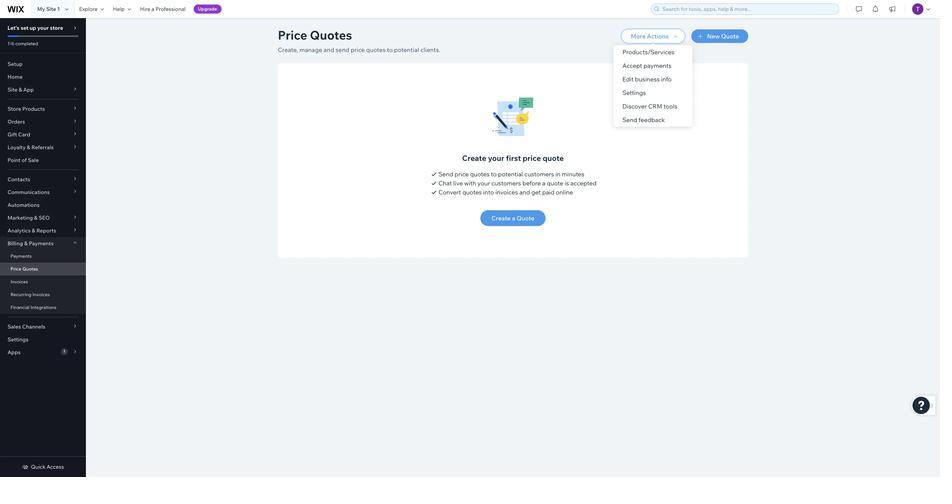 Task type: locate. For each thing, give the bounding box(es) containing it.
a
[[152, 6, 154, 12], [542, 179, 546, 187], [512, 214, 515, 222]]

your right up
[[37, 25, 49, 31]]

1 horizontal spatial price
[[455, 170, 469, 178]]

create for create a quote
[[492, 214, 511, 222]]

recurring invoices
[[11, 292, 50, 297]]

price down "billing"
[[11, 266, 21, 272]]

create for create your first price quote
[[462, 153, 487, 163]]

gift
[[8, 131, 17, 138]]

0 vertical spatial 1
[[57, 6, 60, 12]]

0 vertical spatial site
[[46, 6, 56, 12]]

marketing & seo button
[[0, 211, 86, 224]]

0 horizontal spatial quote
[[517, 214, 535, 222]]

& inside 'dropdown button'
[[27, 144, 30, 151]]

your left first
[[488, 153, 505, 163]]

1 vertical spatial potential
[[498, 170, 523, 178]]

2 vertical spatial a
[[512, 214, 515, 222]]

& for billing
[[24, 240, 28, 247]]

to
[[387, 46, 393, 54], [491, 170, 497, 178]]

home
[[8, 74, 23, 80]]

1 right my
[[57, 6, 60, 12]]

payments inside popup button
[[29, 240, 54, 247]]

more actions
[[631, 32, 669, 40]]

quotes for price quotes
[[22, 266, 38, 272]]

1 horizontal spatial settings
[[623, 89, 646, 96]]

1 vertical spatial site
[[8, 86, 17, 93]]

channels
[[22, 323, 45, 330]]

1 horizontal spatial quotes
[[310, 28, 352, 43]]

1 vertical spatial create
[[492, 214, 511, 222]]

0 horizontal spatial potential
[[394, 46, 419, 54]]

0 vertical spatial create
[[462, 153, 487, 163]]

completed
[[15, 41, 38, 46]]

get
[[532, 188, 541, 196]]

point
[[8, 157, 20, 164]]

quotes up with
[[470, 170, 490, 178]]

1 vertical spatial quotes
[[470, 170, 490, 178]]

quick access
[[31, 464, 64, 470]]

send up chat
[[439, 170, 453, 178]]

1 vertical spatial settings
[[8, 336, 28, 343]]

0 horizontal spatial 1
[[57, 6, 60, 12]]

0 horizontal spatial create
[[462, 153, 487, 163]]

payments link
[[0, 250, 86, 263]]

quotes inside price quotes create, manage and send price quotes to potential clients.
[[310, 28, 352, 43]]

potential up chat live with your customers before a quote is accepted at the top of the page
[[498, 170, 523, 178]]

minutes
[[562, 170, 585, 178]]

0 horizontal spatial a
[[152, 6, 154, 12]]

chat live with your customers before a quote is accepted
[[439, 179, 597, 187]]

price inside sidebar element
[[11, 266, 21, 272]]

price quotes create, manage and send price quotes to potential clients.
[[278, 28, 441, 54]]

and inside price quotes create, manage and send price quotes to potential clients.
[[324, 46, 334, 54]]

payments down analytics & reports popup button
[[29, 240, 54, 247]]

2 vertical spatial your
[[478, 179, 490, 187]]

discover
[[623, 103, 647, 110]]

send
[[336, 46, 349, 54]]

& left app
[[19, 86, 22, 93]]

0 horizontal spatial and
[[324, 46, 334, 54]]

potential left clients.
[[394, 46, 419, 54]]

1 vertical spatial to
[[491, 170, 497, 178]]

loyalty & referrals button
[[0, 141, 86, 154]]

analytics
[[8, 227, 31, 234]]

1 vertical spatial and
[[520, 188, 530, 196]]

& for marketing
[[34, 214, 38, 221]]

1 vertical spatial price
[[523, 153, 541, 163]]

1 horizontal spatial site
[[46, 6, 56, 12]]

price right send
[[351, 46, 365, 54]]

upgrade button
[[194, 5, 222, 14]]

quick access button
[[22, 464, 64, 470]]

a right hire
[[152, 6, 154, 12]]

tools
[[664, 103, 678, 110]]

0 horizontal spatial settings
[[8, 336, 28, 343]]

financial
[[11, 305, 29, 310]]

& left the reports
[[32, 227, 35, 234]]

price inside price quotes create, manage and send price quotes to potential clients.
[[278, 28, 307, 43]]

a inside button
[[512, 214, 515, 222]]

quotes up send
[[310, 28, 352, 43]]

hire a professional link
[[136, 0, 190, 18]]

0 vertical spatial quote
[[722, 32, 739, 40]]

store products button
[[0, 103, 86, 115]]

quote right 'new'
[[722, 32, 739, 40]]

create up with
[[462, 153, 487, 163]]

a for quote
[[512, 214, 515, 222]]

site right my
[[46, 6, 56, 12]]

1 horizontal spatial to
[[491, 170, 497, 178]]

quotes inside sidebar element
[[22, 266, 38, 272]]

0 horizontal spatial site
[[8, 86, 17, 93]]

0 vertical spatial a
[[152, 6, 154, 12]]

& right "billing"
[[24, 240, 28, 247]]

gift card button
[[0, 128, 86, 141]]

0 horizontal spatial to
[[387, 46, 393, 54]]

1 horizontal spatial customers
[[525, 170, 554, 178]]

quotes right send
[[366, 46, 386, 54]]

0 vertical spatial price
[[278, 28, 307, 43]]

& right loyalty
[[27, 144, 30, 151]]

potential
[[394, 46, 419, 54], [498, 170, 523, 178]]

1 horizontal spatial create
[[492, 214, 511, 222]]

0 vertical spatial and
[[324, 46, 334, 54]]

1 horizontal spatial quote
[[722, 32, 739, 40]]

marketing & seo
[[8, 214, 50, 221]]

setup link
[[0, 58, 86, 70]]

price inside price quotes create, manage and send price quotes to potential clients.
[[351, 46, 365, 54]]

0 horizontal spatial price
[[351, 46, 365, 54]]

0 vertical spatial quotes
[[310, 28, 352, 43]]

1 vertical spatial 1
[[63, 349, 65, 354]]

0 vertical spatial customers
[[525, 170, 554, 178]]

analytics & reports button
[[0, 224, 86, 237]]

0 vertical spatial price
[[351, 46, 365, 54]]

online
[[556, 188, 573, 196]]

1 vertical spatial quote
[[517, 214, 535, 222]]

accept
[[623, 62, 643, 69]]

1 horizontal spatial and
[[520, 188, 530, 196]]

1 down the settings link at bottom
[[63, 349, 65, 354]]

0 horizontal spatial price
[[11, 266, 21, 272]]

quotes inside price quotes create, manage and send price quotes to potential clients.
[[366, 46, 386, 54]]

let's
[[8, 25, 19, 31]]

list box
[[614, 45, 693, 127]]

send inside list box
[[623, 116, 638, 124]]

contacts
[[8, 176, 30, 183]]

1 horizontal spatial a
[[512, 214, 515, 222]]

new quote
[[707, 32, 739, 40]]

edit business info
[[623, 75, 672, 83]]

sale
[[28, 157, 39, 164]]

0 vertical spatial quote
[[543, 153, 564, 163]]

and for quotes
[[324, 46, 334, 54]]

& for analytics
[[32, 227, 35, 234]]

create down convert quotes into invoices and get paid online
[[492, 214, 511, 222]]

1 vertical spatial quotes
[[22, 266, 38, 272]]

settings up discover
[[623, 89, 646, 96]]

create
[[462, 153, 487, 163], [492, 214, 511, 222]]

quotes
[[366, 46, 386, 54], [470, 170, 490, 178], [463, 188, 482, 196]]

your up into
[[478, 179, 490, 187]]

& inside popup button
[[32, 227, 35, 234]]

customers up the before
[[525, 170, 554, 178]]

& inside popup button
[[24, 240, 28, 247]]

analytics & reports
[[8, 227, 56, 234]]

billing & payments button
[[0, 237, 86, 250]]

2 horizontal spatial price
[[523, 153, 541, 163]]

clients.
[[421, 46, 441, 54]]

invoices
[[11, 279, 28, 285], [32, 292, 50, 297]]

site & app button
[[0, 83, 86, 96]]

price for price quotes
[[11, 266, 21, 272]]

quote inside button
[[517, 214, 535, 222]]

0 horizontal spatial invoices
[[11, 279, 28, 285]]

and left get
[[520, 188, 530, 196]]

1 horizontal spatial send
[[623, 116, 638, 124]]

1 horizontal spatial 1
[[63, 349, 65, 354]]

a up paid
[[542, 179, 546, 187]]

0 vertical spatial to
[[387, 46, 393, 54]]

1 inside sidebar element
[[63, 349, 65, 354]]

0 vertical spatial potential
[[394, 46, 419, 54]]

professional
[[156, 6, 186, 12]]

settings down sales at bottom left
[[8, 336, 28, 343]]

create inside button
[[492, 214, 511, 222]]

& left seo
[[34, 214, 38, 221]]

invoices down invoices link
[[32, 292, 50, 297]]

help
[[113, 6, 125, 12]]

sales
[[8, 323, 21, 330]]

1 vertical spatial quote
[[547, 179, 564, 187]]

invoices up recurring
[[11, 279, 28, 285]]

1 horizontal spatial price
[[278, 28, 307, 43]]

0 horizontal spatial send
[[439, 170, 453, 178]]

site down home at the left top of page
[[8, 86, 17, 93]]

0 horizontal spatial customers
[[492, 179, 521, 187]]

2 vertical spatial price
[[455, 170, 469, 178]]

quotes down payments link
[[22, 266, 38, 272]]

1 vertical spatial payments
[[11, 253, 32, 259]]

discover crm tools
[[623, 103, 678, 110]]

price up live at the top of page
[[455, 170, 469, 178]]

a down invoices
[[512, 214, 515, 222]]

card
[[18, 131, 30, 138]]

send down discover
[[623, 116, 638, 124]]

send for send feedback
[[623, 116, 638, 124]]

before
[[523, 179, 541, 187]]

create your first price quote
[[462, 153, 564, 163]]

price up "create,"
[[278, 28, 307, 43]]

price quotes link
[[0, 263, 86, 276]]

quotes down with
[[463, 188, 482, 196]]

1 vertical spatial your
[[488, 153, 505, 163]]

customers up invoices
[[492, 179, 521, 187]]

0 vertical spatial invoices
[[11, 279, 28, 285]]

1 horizontal spatial potential
[[498, 170, 523, 178]]

quote up the in
[[543, 153, 564, 163]]

live
[[453, 179, 463, 187]]

integrations
[[30, 305, 56, 310]]

send price quotes to potential customers in minutes
[[439, 170, 585, 178]]

automations
[[8, 202, 40, 208]]

1 vertical spatial price
[[11, 266, 21, 272]]

0 vertical spatial send
[[623, 116, 638, 124]]

orders button
[[0, 115, 86, 128]]

1 vertical spatial send
[[439, 170, 453, 178]]

2 horizontal spatial a
[[542, 179, 546, 187]]

business
[[635, 75, 660, 83]]

1 horizontal spatial invoices
[[32, 292, 50, 297]]

referrals
[[31, 144, 54, 151]]

payments up price quotes
[[11, 253, 32, 259]]

quote down get
[[517, 214, 535, 222]]

price right first
[[523, 153, 541, 163]]

0 horizontal spatial quotes
[[22, 266, 38, 272]]

hire
[[140, 6, 150, 12]]

0 vertical spatial payments
[[29, 240, 54, 247]]

1
[[57, 6, 60, 12], [63, 349, 65, 354]]

is
[[565, 179, 569, 187]]

billing & payments
[[8, 240, 54, 247]]

quote down the in
[[547, 179, 564, 187]]

1 vertical spatial invoices
[[32, 292, 50, 297]]

sidebar element
[[0, 18, 86, 477]]

0 vertical spatial your
[[37, 25, 49, 31]]

and left send
[[324, 46, 334, 54]]

your
[[37, 25, 49, 31], [488, 153, 505, 163], [478, 179, 490, 187]]

more
[[631, 32, 646, 40]]

your inside sidebar element
[[37, 25, 49, 31]]

orders
[[8, 118, 25, 125]]

price
[[278, 28, 307, 43], [11, 266, 21, 272]]

quote inside button
[[722, 32, 739, 40]]

0 vertical spatial quotes
[[366, 46, 386, 54]]



Task type: describe. For each thing, give the bounding box(es) containing it.
to inside price quotes create, manage and send price quotes to potential clients.
[[387, 46, 393, 54]]

apps
[[8, 349, 21, 356]]

financial integrations link
[[0, 301, 86, 314]]

your for store
[[37, 25, 49, 31]]

info
[[661, 75, 672, 83]]

app
[[23, 86, 34, 93]]

recurring invoices link
[[0, 288, 86, 301]]

& for loyalty
[[27, 144, 30, 151]]

and for quotes
[[520, 188, 530, 196]]

invoices
[[496, 188, 518, 196]]

accepted
[[571, 179, 597, 187]]

feedback
[[639, 116, 665, 124]]

help button
[[109, 0, 136, 18]]

& for site
[[19, 86, 22, 93]]

your for customers
[[478, 179, 490, 187]]

more actions button
[[622, 29, 685, 43]]

sales channels
[[8, 323, 45, 330]]

create a quote button
[[480, 210, 546, 226]]

create,
[[278, 46, 298, 54]]

price quotes
[[11, 266, 38, 272]]

actions
[[647, 32, 669, 40]]

explore
[[79, 6, 98, 12]]

1 vertical spatial a
[[542, 179, 546, 187]]

hire a professional
[[140, 6, 186, 12]]

site inside dropdown button
[[8, 86, 17, 93]]

1 vertical spatial customers
[[492, 179, 521, 187]]

communications
[[8, 189, 50, 196]]

up
[[30, 25, 36, 31]]

my
[[37, 6, 45, 12]]

new quote button
[[692, 29, 748, 43]]

1/6 completed
[[8, 41, 38, 46]]

new
[[707, 32, 720, 40]]

2 vertical spatial quotes
[[463, 188, 482, 196]]

first
[[506, 153, 521, 163]]

payments
[[644, 62, 672, 69]]

site & app
[[8, 86, 34, 93]]

access
[[47, 464, 64, 470]]

setup
[[8, 61, 23, 67]]

list box containing products/services
[[614, 45, 693, 127]]

manage
[[300, 46, 322, 54]]

price for price quotes create, manage and send price quotes to potential clients.
[[278, 28, 307, 43]]

potential inside price quotes create, manage and send price quotes to potential clients.
[[394, 46, 419, 54]]

loyalty
[[8, 144, 26, 151]]

crm
[[649, 103, 663, 110]]

my site 1
[[37, 6, 60, 12]]

store products
[[8, 106, 45, 112]]

sales channels button
[[0, 320, 86, 333]]

recurring
[[11, 292, 31, 297]]

of
[[22, 157, 27, 164]]

store
[[50, 25, 63, 31]]

financial integrations
[[11, 305, 56, 310]]

reports
[[36, 227, 56, 234]]

gift card
[[8, 131, 30, 138]]

into
[[483, 188, 494, 196]]

quick
[[31, 464, 45, 470]]

upgrade
[[198, 6, 217, 12]]

send for send price quotes to potential customers in minutes
[[439, 170, 453, 178]]

automations link
[[0, 199, 86, 211]]

accept payments
[[623, 62, 672, 69]]

paid
[[542, 188, 555, 196]]

settings inside the settings link
[[8, 336, 28, 343]]

0 vertical spatial settings
[[623, 89, 646, 96]]

1/6
[[8, 41, 14, 46]]

communications button
[[0, 186, 86, 199]]

edit
[[623, 75, 634, 83]]

create a quote
[[492, 214, 535, 222]]

chat
[[439, 179, 452, 187]]

quotes for price quotes create, manage and send price quotes to potential clients.
[[310, 28, 352, 43]]

Search for tools, apps, help & more... field
[[660, 4, 837, 14]]

point of sale link
[[0, 154, 86, 167]]

seo
[[39, 214, 50, 221]]

contacts button
[[0, 173, 86, 186]]

convert
[[439, 188, 461, 196]]

a for professional
[[152, 6, 154, 12]]

in
[[556, 170, 561, 178]]

billing
[[8, 240, 23, 247]]

convert quotes into invoices and get paid online
[[439, 188, 573, 196]]

send feedback
[[623, 116, 665, 124]]

let's set up your store
[[8, 25, 63, 31]]

marketing
[[8, 214, 33, 221]]

store
[[8, 106, 21, 112]]

loyalty & referrals
[[8, 144, 54, 151]]



Task type: vqa. For each thing, say whether or not it's contained in the screenshot.
"MANAGER"
no



